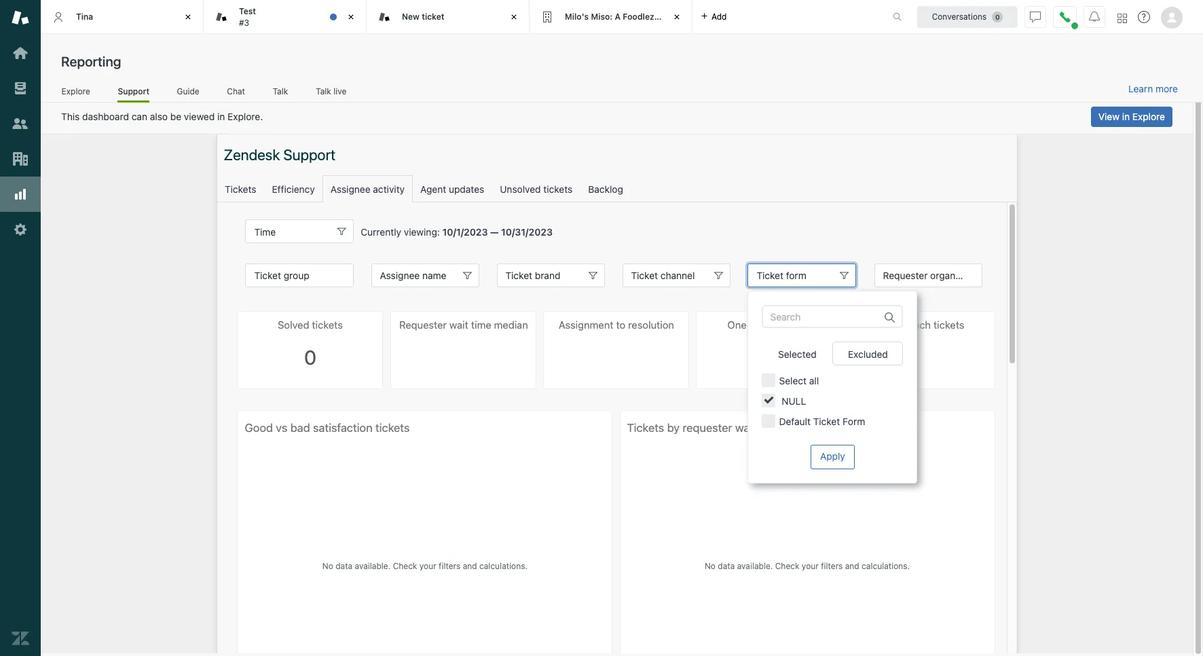 Task type: vqa. For each thing, say whether or not it's contained in the screenshot.
leftmost 'To'
no



Task type: locate. For each thing, give the bounding box(es) containing it.
chat link
[[227, 86, 245, 101]]

talk live link
[[316, 86, 347, 101]]

1 talk from the left
[[273, 86, 288, 96]]

customers image
[[12, 115, 29, 132]]

0 horizontal spatial close image
[[344, 10, 358, 24]]

0 horizontal spatial talk
[[273, 86, 288, 96]]

foodlez
[[623, 11, 654, 22]]

talk link
[[273, 86, 288, 101]]

1 vertical spatial explore
[[1133, 111, 1165, 122]]

view in explore
[[1099, 111, 1165, 122]]

milo's miso: a foodlez subsidiary tab
[[530, 0, 699, 34]]

1 horizontal spatial explore
[[1133, 111, 1165, 122]]

dashboard
[[82, 111, 129, 122]]

in
[[217, 111, 225, 122], [1122, 111, 1130, 122]]

tina
[[76, 11, 93, 22]]

close image left add popup button
[[670, 10, 684, 24]]

close image
[[344, 10, 358, 24], [507, 10, 521, 24], [670, 10, 684, 24]]

new ticket
[[402, 11, 444, 22]]

reporting
[[61, 54, 121, 69]]

explore
[[62, 86, 90, 96], [1133, 111, 1165, 122]]

1 horizontal spatial talk
[[316, 86, 331, 96]]

organizations image
[[12, 150, 29, 168]]

close image left the milo's
[[507, 10, 521, 24]]

3 close image from the left
[[670, 10, 684, 24]]

guide
[[177, 86, 199, 96]]

close image inside the new ticket tab
[[507, 10, 521, 24]]

can
[[132, 111, 147, 122]]

learn
[[1129, 83, 1153, 94]]

2 in from the left
[[1122, 111, 1130, 122]]

0 horizontal spatial explore
[[62, 86, 90, 96]]

explore inside view in explore button
[[1133, 111, 1165, 122]]

also
[[150, 111, 168, 122]]

explore down learn more link at the top right of the page
[[1133, 111, 1165, 122]]

button displays agent's chat status as invisible. image
[[1030, 11, 1041, 22]]

zendesk products image
[[1118, 13, 1127, 23]]

support
[[118, 86, 149, 96]]

1 horizontal spatial close image
[[507, 10, 521, 24]]

2 horizontal spatial close image
[[670, 10, 684, 24]]

views image
[[12, 79, 29, 97]]

0 vertical spatial explore
[[62, 86, 90, 96]]

talk
[[273, 86, 288, 96], [316, 86, 331, 96]]

1 horizontal spatial in
[[1122, 111, 1130, 122]]

close image
[[181, 10, 195, 24]]

in right the 'viewed'
[[217, 111, 225, 122]]

explore inside explore link
[[62, 86, 90, 96]]

close image for milo's miso: a foodlez subsidiary
[[670, 10, 684, 24]]

view
[[1099, 111, 1120, 122]]

0 horizontal spatial in
[[217, 111, 225, 122]]

talk left live
[[316, 86, 331, 96]]

1 in from the left
[[217, 111, 225, 122]]

zendesk image
[[12, 630, 29, 647]]

close image left new
[[344, 10, 358, 24]]

in right view
[[1122, 111, 1130, 122]]

talk right chat
[[273, 86, 288, 96]]

get started image
[[12, 44, 29, 62]]

close image inside milo's miso: a foodlez subsidiary tab
[[670, 10, 684, 24]]

tab
[[204, 0, 367, 34]]

explore up this
[[62, 86, 90, 96]]

tab containing test
[[204, 0, 367, 34]]

2 talk from the left
[[316, 86, 331, 96]]

2 close image from the left
[[507, 10, 521, 24]]



Task type: describe. For each thing, give the bounding box(es) containing it.
close image for new ticket
[[507, 10, 521, 24]]

add button
[[693, 0, 735, 33]]

ticket
[[422, 11, 444, 22]]

new ticket tab
[[367, 0, 530, 34]]

notifications image
[[1089, 11, 1100, 22]]

conversations
[[932, 11, 987, 21]]

talk live
[[316, 86, 347, 96]]

test #3
[[239, 6, 256, 28]]

learn more
[[1129, 83, 1178, 94]]

1 close image from the left
[[344, 10, 358, 24]]

main element
[[0, 0, 41, 656]]

chat
[[227, 86, 245, 96]]

view in explore button
[[1091, 107, 1173, 127]]

support link
[[118, 86, 149, 103]]

#3
[[239, 17, 249, 28]]

guide link
[[177, 86, 200, 101]]

tina tab
[[41, 0, 204, 34]]

live
[[334, 86, 347, 96]]

subsidiary
[[657, 11, 699, 22]]

tabs tab list
[[41, 0, 879, 34]]

milo's miso: a foodlez subsidiary
[[565, 11, 699, 22]]

talk for talk
[[273, 86, 288, 96]]

new
[[402, 11, 420, 22]]

talk for talk live
[[316, 86, 331, 96]]

test
[[239, 6, 256, 16]]

learn more link
[[1129, 83, 1178, 95]]

admin image
[[12, 221, 29, 238]]

zendesk support image
[[12, 9, 29, 26]]

this
[[61, 111, 80, 122]]

explore.
[[228, 111, 263, 122]]

conversations button
[[917, 6, 1018, 28]]

add
[[712, 11, 727, 21]]

miso:
[[591, 11, 613, 22]]

milo's
[[565, 11, 589, 22]]

reporting image
[[12, 185, 29, 203]]

a
[[615, 11, 621, 22]]

more
[[1156, 83, 1178, 94]]

viewed
[[184, 111, 215, 122]]

be
[[170, 111, 181, 122]]

in inside button
[[1122, 111, 1130, 122]]

explore link
[[61, 86, 91, 101]]

get help image
[[1138, 11, 1150, 23]]

this dashboard can also be viewed in explore.
[[61, 111, 263, 122]]



